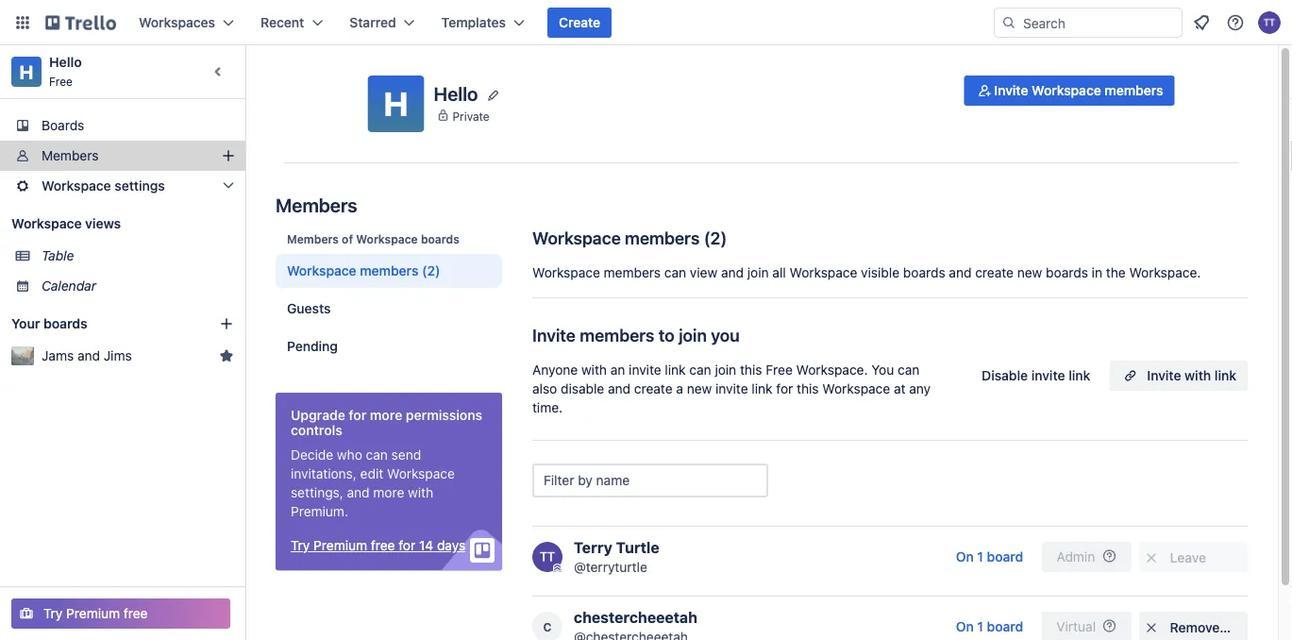 Task type: vqa. For each thing, say whether or not it's contained in the screenshot.
per
no



Task type: locate. For each thing, give the bounding box(es) containing it.
board
[[987, 549, 1024, 565], [987, 619, 1024, 635]]

2 on 1 board from the top
[[956, 619, 1024, 635]]

1 vertical spatial new
[[687, 381, 712, 397]]

an
[[611, 362, 625, 378]]

and
[[721, 265, 744, 280], [949, 265, 972, 280], [77, 348, 100, 364], [608, 381, 631, 397], [347, 485, 370, 500]]

join down you
[[715, 362, 737, 378]]

0 vertical spatial 1
[[978, 549, 984, 565]]

1 vertical spatial free
[[766, 362, 793, 378]]

0 vertical spatial workspace members
[[533, 228, 700, 248]]

on 1 board link left virtual
[[945, 612, 1035, 640]]

members down search field
[[1105, 83, 1164, 98]]

members up of
[[276, 194, 357, 216]]

settings
[[115, 178, 165, 194]]

on
[[956, 549, 974, 565], [956, 619, 974, 635]]

hello link
[[49, 54, 82, 70]]

0 horizontal spatial invite
[[629, 362, 662, 378]]

calendar link
[[42, 277, 234, 296]]

create
[[976, 265, 1014, 280], [634, 381, 673, 397]]

0 horizontal spatial with
[[408, 485, 434, 500]]

1 vertical spatial workspace.
[[797, 362, 868, 378]]

this member is an admin of this workspace. image
[[553, 564, 562, 572]]

1 horizontal spatial invite
[[716, 381, 748, 397]]

)
[[721, 228, 727, 248]]

0 vertical spatial on 1 board
[[956, 549, 1024, 565]]

sm image
[[1143, 618, 1161, 637]]

0 horizontal spatial workspace members
[[287, 263, 419, 279]]

0 vertical spatial try
[[291, 538, 310, 553]]

1 vertical spatial join
[[679, 325, 707, 345]]

1 on 1 board link from the top
[[945, 542, 1035, 572]]

1 vertical spatial on
[[956, 619, 974, 635]]

workspace members
[[533, 228, 700, 248], [287, 263, 419, 279]]

join left all
[[748, 265, 769, 280]]

1 horizontal spatial invite
[[995, 83, 1029, 98]]

link inside button
[[1069, 368, 1091, 383]]

with inside button
[[1185, 368, 1212, 383]]

workspace. right the
[[1130, 265, 1201, 280]]

sm image inside invite workspace members button
[[976, 81, 995, 100]]

2 on from the top
[[956, 619, 974, 635]]

invite members to join you
[[533, 325, 740, 345]]

on 1 board left virtual
[[956, 619, 1024, 635]]

1 1 from the top
[[978, 549, 984, 565]]

workspace members down of
[[287, 263, 419, 279]]

1 horizontal spatial try
[[291, 538, 310, 553]]

try premium free for 14 days
[[291, 538, 466, 553]]

more up "send"
[[370, 407, 403, 423]]

0 horizontal spatial premium
[[66, 606, 120, 621]]

open information menu image
[[1227, 13, 1245, 32]]

1 horizontal spatial for
[[399, 538, 416, 553]]

invite right a
[[716, 381, 748, 397]]

0 vertical spatial h
[[19, 60, 33, 83]]

members up invite members to join you
[[604, 265, 661, 280]]

add board image
[[219, 316, 234, 331]]

try for try premium free for 14 days
[[291, 538, 310, 553]]

0 vertical spatial hello
[[49, 54, 82, 70]]

members down boards
[[42, 148, 99, 163]]

free
[[49, 75, 73, 88], [766, 362, 793, 378]]

1 vertical spatial create
[[634, 381, 673, 397]]

1 horizontal spatial join
[[715, 362, 737, 378]]

primary element
[[0, 0, 1293, 45]]

on 1 board for chestercheeetah
[[956, 619, 1024, 635]]

to
[[659, 325, 675, 345]]

members
[[1105, 83, 1164, 98], [625, 228, 700, 248], [360, 263, 419, 279], [604, 265, 661, 280], [580, 325, 655, 345]]

0 horizontal spatial try
[[43, 606, 63, 621]]

workspace
[[1032, 83, 1102, 98], [42, 178, 111, 194], [11, 216, 82, 231], [533, 228, 621, 248], [356, 232, 418, 245], [287, 263, 357, 279], [533, 265, 600, 280], [790, 265, 858, 280], [823, 381, 891, 397], [387, 466, 455, 482]]

invite right an
[[629, 362, 662, 378]]

1 vertical spatial board
[[987, 619, 1024, 635]]

hello free
[[49, 54, 82, 88]]

try
[[291, 538, 310, 553], [43, 606, 63, 621]]

leave link
[[1140, 542, 1248, 572]]

0 vertical spatial for
[[776, 381, 793, 397]]

try premium free button
[[11, 599, 230, 629]]

boards
[[421, 232, 460, 245], [904, 265, 946, 280], [1046, 265, 1089, 280], [43, 316, 87, 331]]

board left admin
[[987, 549, 1024, 565]]

Search field
[[1017, 8, 1182, 37]]

back to home image
[[45, 8, 116, 38]]

members left of
[[287, 232, 339, 245]]

can up at
[[898, 362, 920, 378]]

1 board from the top
[[987, 549, 1024, 565]]

on 1 board link for terry turtle
[[945, 542, 1035, 572]]

on 1 board left admin
[[956, 549, 1024, 565]]

1 horizontal spatial new
[[1018, 265, 1043, 280]]

2 horizontal spatial with
[[1185, 368, 1212, 383]]

any
[[910, 381, 931, 397]]

hello right h link
[[49, 54, 82, 70]]

0 horizontal spatial for
[[349, 407, 367, 423]]

h for h button
[[384, 84, 408, 123]]

1 vertical spatial 1
[[978, 619, 984, 635]]

2 on 1 board link from the top
[[945, 612, 1035, 640]]

0 horizontal spatial invite
[[533, 325, 576, 345]]

sm image for invite workspace members button
[[976, 81, 995, 100]]

1 vertical spatial for
[[349, 407, 367, 423]]

0 horizontal spatial h
[[19, 60, 33, 83]]

can
[[665, 265, 687, 280], [690, 362, 712, 378], [898, 362, 920, 378], [366, 447, 388, 463]]

1 horizontal spatial h
[[384, 84, 408, 123]]

0 vertical spatial join
[[748, 265, 769, 280]]

1 vertical spatial on 1 board link
[[945, 612, 1035, 640]]

0 vertical spatial on 1 board link
[[945, 542, 1035, 572]]

1 vertical spatial free
[[124, 606, 148, 621]]

new right a
[[687, 381, 712, 397]]

1 vertical spatial on 1 board
[[956, 619, 1024, 635]]

c
[[543, 620, 552, 634]]

disable invite link
[[982, 368, 1091, 383]]

send
[[392, 447, 421, 463]]

1 vertical spatial this
[[797, 381, 819, 397]]

new
[[1018, 265, 1043, 280], [687, 381, 712, 397]]

0 vertical spatial workspace.
[[1130, 265, 1201, 280]]

h inside button
[[384, 84, 408, 123]]

boards left the in
[[1046, 265, 1089, 280]]

edit
[[360, 466, 384, 482]]

invite
[[629, 362, 662, 378], [1032, 368, 1066, 383], [716, 381, 748, 397]]

premium
[[314, 538, 367, 553], [66, 606, 120, 621]]

on 1 board
[[956, 549, 1024, 565], [956, 619, 1024, 635]]

workspace. left you
[[797, 362, 868, 378]]

starred button
[[338, 8, 427, 38]]

1 vertical spatial premium
[[66, 606, 120, 621]]

on 1 board link left admin
[[945, 542, 1035, 572]]

more down edit
[[373, 485, 404, 500]]

2 vertical spatial for
[[399, 538, 416, 553]]

0 horizontal spatial this
[[740, 362, 762, 378]]

for
[[776, 381, 793, 397], [349, 407, 367, 423], [399, 538, 416, 553]]

controls
[[291, 423, 343, 438]]

0 horizontal spatial hello
[[49, 54, 82, 70]]

0 vertical spatial premium
[[314, 538, 367, 553]]

with inside upgrade for more permissions controls decide who can send invitations, edit workspace settings, and more with premium.
[[408, 485, 434, 500]]

anyone with an invite link can join this free workspace. you can also disable and create a new invite link for this workspace at any time.
[[533, 362, 931, 415]]

with inside anyone with an invite link can join this free workspace. you can also disable and create a new invite link for this workspace at any time.
[[582, 362, 607, 378]]

0 horizontal spatial workspace.
[[797, 362, 868, 378]]

hello up private at the top left of the page
[[434, 82, 478, 105]]

members
[[42, 148, 99, 163], [276, 194, 357, 216], [287, 232, 339, 245]]

sm image for leave link
[[1143, 549, 1161, 567]]

you
[[711, 325, 740, 345]]

boards up jams
[[43, 316, 87, 331]]

0 vertical spatial free
[[371, 538, 395, 553]]

on for terry turtle
[[956, 549, 974, 565]]

upgrade
[[291, 407, 345, 423]]

join
[[748, 265, 769, 280], [679, 325, 707, 345], [715, 362, 737, 378]]

visible
[[861, 265, 900, 280]]

0 vertical spatial free
[[49, 75, 73, 88]]

1 horizontal spatial workspace.
[[1130, 265, 1201, 280]]

0 horizontal spatial new
[[687, 381, 712, 397]]

2 horizontal spatial join
[[748, 265, 769, 280]]

board left virtual
[[987, 619, 1024, 635]]

2 horizontal spatial invite
[[1032, 368, 1066, 383]]

1 on 1 board from the top
[[956, 549, 1024, 565]]

1 horizontal spatial free
[[371, 538, 395, 553]]

for inside upgrade for more permissions controls decide who can send invitations, edit workspace settings, and more with premium.
[[349, 407, 367, 423]]

recent
[[261, 15, 304, 30]]

members down members of workspace boards
[[360, 263, 419, 279]]

1 on from the top
[[956, 549, 974, 565]]

table
[[42, 248, 74, 263]]

2 horizontal spatial for
[[776, 381, 793, 397]]

and down an
[[608, 381, 631, 397]]

table link
[[42, 246, 234, 265]]

0 horizontal spatial free
[[49, 75, 73, 88]]

1 horizontal spatial hello
[[434, 82, 478, 105]]

your boards with 1 items element
[[11, 313, 191, 335]]

workspace settings button
[[0, 171, 245, 201]]

2
[[711, 228, 721, 248]]

1 horizontal spatial sm image
[[1143, 549, 1161, 567]]

2 board from the top
[[987, 619, 1024, 635]]

your boards
[[11, 316, 87, 331]]

try for try premium free
[[43, 606, 63, 621]]

0 horizontal spatial create
[[634, 381, 673, 397]]

1 vertical spatial invite
[[533, 325, 576, 345]]

jams
[[42, 348, 74, 364]]

join right to
[[679, 325, 707, 345]]

1 horizontal spatial create
[[976, 265, 1014, 280]]

1
[[978, 549, 984, 565], [978, 619, 984, 635]]

free for try premium free for 14 days
[[371, 538, 395, 553]]

workspaces
[[139, 15, 215, 30]]

workspace members left '('
[[533, 228, 700, 248]]

new left the in
[[1018, 265, 1043, 280]]

on 1 board link
[[945, 542, 1035, 572], [945, 612, 1035, 640]]

1 for terry turtle
[[978, 549, 984, 565]]

and down edit
[[347, 485, 370, 500]]

0 vertical spatial sm image
[[976, 81, 995, 100]]

(
[[704, 228, 711, 248]]

0 vertical spatial this
[[740, 362, 762, 378]]

virtual
[[1057, 619, 1096, 635]]

0 vertical spatial create
[[976, 265, 1014, 280]]

1 horizontal spatial with
[[582, 362, 607, 378]]

sm image
[[976, 81, 995, 100], [1143, 549, 1161, 567]]

2 vertical spatial invite
[[1148, 368, 1182, 383]]

1 horizontal spatial this
[[797, 381, 819, 397]]

2 1 from the top
[[978, 619, 984, 635]]

free inside anyone with an invite link can join this free workspace. you can also disable and create a new invite link for this workspace at any time.
[[766, 362, 793, 378]]

upgrade for more permissions controls decide who can send invitations, edit workspace settings, and more with premium.
[[291, 407, 483, 519]]

1 vertical spatial try
[[43, 606, 63, 621]]

can left view
[[665, 265, 687, 280]]

link
[[665, 362, 686, 378], [1069, 368, 1091, 383], [1215, 368, 1237, 383], [752, 381, 773, 397]]

1 horizontal spatial free
[[766, 362, 793, 378]]

h left private at the top left of the page
[[384, 84, 408, 123]]

h left hello free
[[19, 60, 33, 83]]

1 vertical spatial sm image
[[1143, 549, 1161, 567]]

workspace.
[[1130, 265, 1201, 280], [797, 362, 868, 378]]

0 vertical spatial board
[[987, 549, 1024, 565]]

the
[[1106, 265, 1126, 280]]

0 vertical spatial on
[[956, 549, 974, 565]]

premium.
[[291, 504, 348, 519]]

free inside hello free
[[49, 75, 73, 88]]

1 horizontal spatial premium
[[314, 538, 367, 553]]

0 horizontal spatial sm image
[[976, 81, 995, 100]]

0 vertical spatial invite
[[995, 83, 1029, 98]]

0 horizontal spatial free
[[124, 606, 148, 621]]

0 vertical spatial members
[[42, 148, 99, 163]]

invite inside disable invite link button
[[1032, 368, 1066, 383]]

create button
[[548, 8, 612, 38]]

workspace inside invite workspace members button
[[1032, 83, 1102, 98]]

invite right disable
[[1032, 368, 1066, 383]]

1 vertical spatial hello
[[434, 82, 478, 105]]

2 horizontal spatial invite
[[1148, 368, 1182, 383]]

hello
[[49, 54, 82, 70], [434, 82, 478, 105]]

1 vertical spatial more
[[373, 485, 404, 500]]

can up edit
[[366, 447, 388, 463]]

admin
[[1057, 549, 1096, 565]]

permissions
[[406, 407, 483, 423]]

free
[[371, 538, 395, 553], [124, 606, 148, 621]]

0 vertical spatial more
[[370, 407, 403, 423]]

1 horizontal spatial workspace members
[[533, 228, 700, 248]]

0 notifications image
[[1191, 11, 1213, 34]]

1 vertical spatial h
[[384, 84, 408, 123]]

search image
[[1002, 15, 1017, 30]]

2 vertical spatial join
[[715, 362, 737, 378]]

sm image inside leave link
[[1143, 549, 1161, 567]]

invite with link
[[1148, 368, 1237, 383]]



Task type: describe. For each thing, give the bounding box(es) containing it.
boards link
[[0, 110, 245, 141]]

1 vertical spatial members
[[276, 194, 357, 216]]

hello for hello
[[434, 82, 478, 105]]

try premium free for 14 days button
[[291, 536, 466, 555]]

invite workspace members button
[[964, 76, 1175, 106]]

and right visible
[[949, 265, 972, 280]]

invite for invite members to join you
[[533, 325, 576, 345]]

disable
[[561, 381, 605, 397]]

members of workspace boards
[[287, 232, 460, 245]]

h link
[[11, 57, 42, 87]]

members up an
[[580, 325, 655, 345]]

on for chestercheeetah
[[956, 619, 974, 635]]

boards
[[42, 118, 84, 133]]

settings,
[[291, 485, 344, 500]]

disable
[[982, 368, 1028, 383]]

free for try premium free
[[124, 606, 148, 621]]

days
[[437, 538, 466, 553]]

new inside anyone with an invite link can join this free workspace. you can also disable and create a new invite link for this workspace at any time.
[[687, 381, 712, 397]]

0 vertical spatial new
[[1018, 265, 1043, 280]]

pending
[[287, 339, 338, 354]]

members link
[[0, 141, 245, 171]]

boards up (2)
[[421, 232, 460, 245]]

in
[[1092, 265, 1103, 280]]

invite with link button
[[1110, 361, 1248, 391]]

with for anyone
[[582, 362, 607, 378]]

who
[[337, 447, 362, 463]]

you
[[872, 362, 894, 378]]

templates
[[442, 15, 506, 30]]

invite workspace members
[[995, 83, 1164, 98]]

starred
[[350, 15, 396, 30]]

and right view
[[721, 265, 744, 280]]

link inside button
[[1215, 368, 1237, 383]]

remove… link
[[1140, 612, 1248, 640]]

guests link
[[276, 292, 502, 326]]

private
[[453, 109, 490, 123]]

can down you
[[690, 362, 712, 378]]

views
[[85, 216, 121, 231]]

create inside anyone with an invite link can join this free workspace. you can also disable and create a new invite link for this workspace at any time.
[[634, 381, 673, 397]]

workspace inside upgrade for more permissions controls decide who can send invitations, edit workspace settings, and more with premium.
[[387, 466, 455, 482]]

view
[[690, 265, 718, 280]]

of
[[342, 232, 353, 245]]

board for chestercheeetah
[[987, 619, 1024, 635]]

and left jims
[[77, 348, 100, 364]]

workspace inside anyone with an invite link can join this free workspace. you can also disable and create a new invite link for this workspace at any time.
[[823, 381, 891, 397]]

2 vertical spatial members
[[287, 232, 339, 245]]

on 1 board for terry turtle
[[956, 549, 1024, 565]]

anyone
[[533, 362, 578, 378]]

leave
[[1171, 550, 1207, 566]]

your
[[11, 316, 40, 331]]

1 vertical spatial workspace members
[[287, 263, 419, 279]]

disable invite link button
[[971, 361, 1102, 391]]

1 for chestercheeetah
[[978, 619, 984, 635]]

and inside anyone with an invite link can join this free workspace. you can also disable and create a new invite link for this workspace at any time.
[[608, 381, 631, 397]]

at
[[894, 381, 906, 397]]

invite for invite with link
[[1148, 368, 1182, 383]]

can inside upgrade for more permissions controls decide who can send invitations, edit workspace settings, and more with premium.
[[366, 447, 388, 463]]

board for terry turtle
[[987, 549, 1024, 565]]

decide
[[291, 447, 333, 463]]

jims
[[104, 348, 132, 364]]

( 2 )
[[704, 228, 727, 248]]

invite for invite workspace members
[[995, 83, 1029, 98]]

recent button
[[249, 8, 335, 38]]

@terryturtle
[[574, 559, 648, 575]]

try premium free
[[43, 606, 148, 621]]

premium for try premium free for 14 days
[[314, 538, 367, 553]]

a
[[676, 381, 684, 397]]

on 1 board link for chestercheeetah
[[945, 612, 1035, 640]]

h button
[[368, 76, 424, 132]]

also
[[533, 381, 557, 397]]

turtle
[[616, 539, 660, 557]]

join inside anyone with an invite link can join this free workspace. you can also disable and create a new invite link for this workspace at any time.
[[715, 362, 737, 378]]

with for invite
[[1185, 368, 1212, 383]]

starred icon image
[[219, 348, 234, 364]]

(2)
[[422, 263, 440, 279]]

guests
[[287, 301, 331, 316]]

workspace navigation collapse icon image
[[206, 59, 232, 85]]

chestercheeetah
[[574, 609, 698, 626]]

terry turtle @terryturtle
[[574, 539, 660, 575]]

workspaces button
[[127, 8, 246, 38]]

workspace inside workspace settings dropdown button
[[42, 178, 111, 194]]

remove…
[[1171, 620, 1231, 635]]

templates button
[[430, 8, 536, 38]]

Filter by name text field
[[533, 464, 769, 498]]

jams and jims link
[[42, 347, 212, 365]]

hello for hello free
[[49, 54, 82, 70]]

members inside members link
[[42, 148, 99, 163]]

14
[[419, 538, 434, 553]]

all
[[773, 265, 786, 280]]

virtual button
[[1042, 612, 1132, 640]]

workspace members can view and join all workspace visible boards and create new boards in the workspace.
[[533, 265, 1201, 280]]

h for h link
[[19, 60, 33, 83]]

terry turtle (terryturtle) image
[[1259, 11, 1281, 34]]

members inside button
[[1105, 83, 1164, 98]]

workspace. inside anyone with an invite link can join this free workspace. you can also disable and create a new invite link for this workspace at any time.
[[797, 362, 868, 378]]

workspace views
[[11, 216, 121, 231]]

jams and jims
[[42, 348, 132, 364]]

create
[[559, 15, 601, 30]]

workspace settings
[[42, 178, 165, 194]]

0 horizontal spatial join
[[679, 325, 707, 345]]

invitations,
[[291, 466, 357, 482]]

members left '('
[[625, 228, 700, 248]]

pending link
[[276, 330, 502, 364]]

for inside button
[[399, 538, 416, 553]]

terry
[[574, 539, 613, 557]]

boards right visible
[[904, 265, 946, 280]]

and inside upgrade for more permissions controls decide who can send invitations, edit workspace settings, and more with premium.
[[347, 485, 370, 500]]

time.
[[533, 400, 563, 415]]

premium for try premium free
[[66, 606, 120, 621]]

admin button
[[1042, 542, 1132, 572]]

for inside anyone with an invite link can join this free workspace. you can also disable and create a new invite link for this workspace at any time.
[[776, 381, 793, 397]]

calendar
[[42, 278, 96, 294]]



